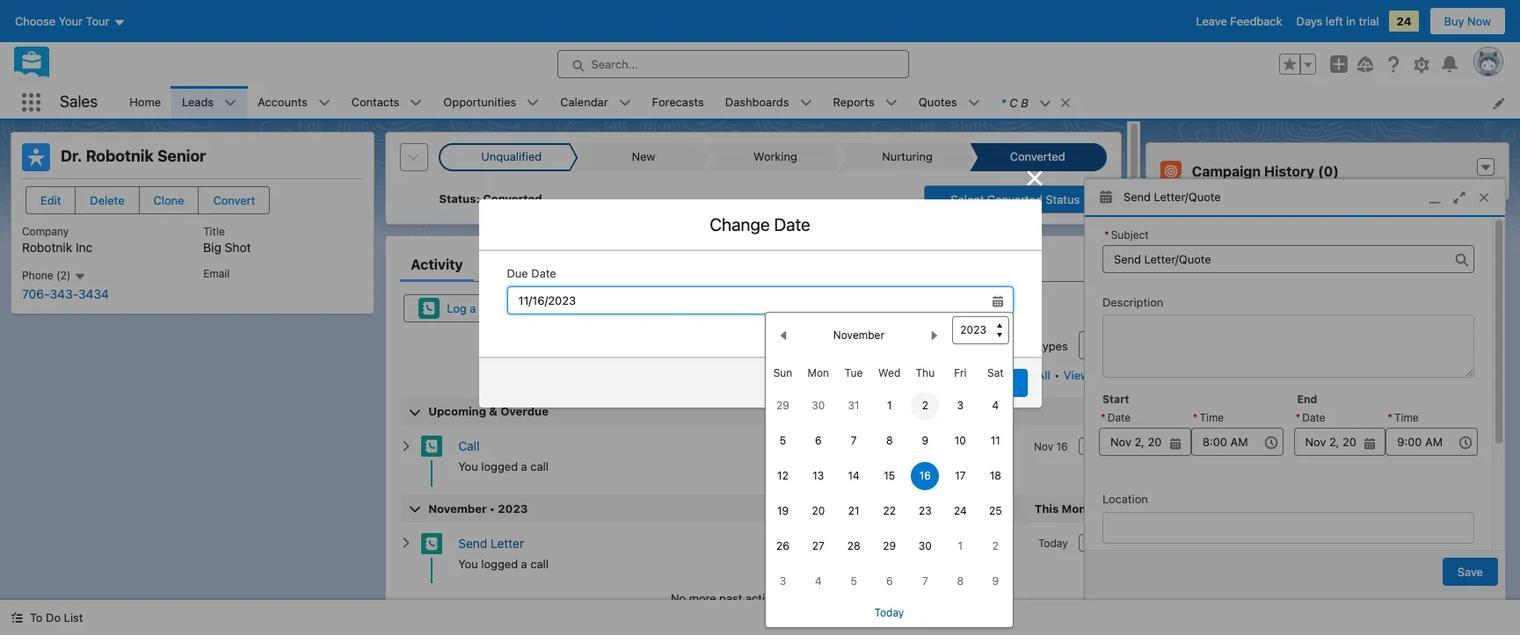 Task type: vqa. For each thing, say whether or not it's contained in the screenshot.


Task type: locate. For each thing, give the bounding box(es) containing it.
thu
[[916, 367, 935, 380]]

1 vertical spatial robotnik
[[22, 240, 72, 255]]

8 button
[[876, 427, 904, 456], [947, 568, 975, 596]]

a right log
[[470, 302, 476, 316]]

1 horizontal spatial 4
[[992, 399, 999, 412]]

9 down 2023-11-02 cell
[[922, 434, 929, 448]]

text default image inside to do list button
[[11, 612, 23, 625]]

no
[[671, 592, 686, 606]]

2 * time from the left
[[1388, 412, 1419, 425]]

send up subject
[[1124, 190, 1151, 204]]

5 button right load.
[[840, 568, 868, 596]]

all up fri
[[947, 339, 960, 354]]

expand
[[995, 369, 1034, 383]]

converted inside select converted status button
[[988, 193, 1043, 207]]

list item
[[991, 86, 1080, 119]]

•
[[938, 339, 944, 354], [1014, 339, 1019, 354], [986, 369, 991, 383], [1055, 369, 1060, 383], [490, 502, 495, 516]]

leads
[[182, 95, 214, 109]]

0 horizontal spatial 4 button
[[805, 568, 833, 596]]

2 you from the top
[[458, 557, 478, 571]]

0 vertical spatial logged call image
[[421, 436, 443, 458]]

6 button
[[805, 427, 833, 456], [876, 568, 904, 596]]

7 button down 23 button
[[911, 568, 940, 596]]

7 button
[[840, 427, 868, 456], [911, 568, 940, 596]]

inverse image
[[1024, 168, 1045, 189]]

quotes list item
[[908, 86, 991, 119]]

status : converted
[[439, 192, 542, 206]]

2 inside cell
[[922, 399, 929, 412]]

converted right :
[[483, 192, 542, 206]]

activities left to
[[746, 592, 793, 606]]

0 horizontal spatial 8
[[886, 434, 893, 448]]

logged down letter
[[481, 557, 518, 571]]

november down 'email' button
[[834, 329, 885, 342]]

1 for 1 button to the bottom
[[958, 540, 963, 553]]

4 down sat
[[992, 399, 999, 412]]

1 * time from the left
[[1193, 412, 1224, 425]]

0 horizontal spatial 8 button
[[876, 427, 904, 456]]

4 for left 4 button
[[815, 575, 822, 588]]

you logged a call down call link
[[458, 460, 549, 474]]

logged call image down november  •  2023
[[421, 534, 443, 555]]

0 horizontal spatial 30 button
[[805, 392, 833, 420]]

a down letter
[[521, 557, 527, 571]]

contacts list item
[[341, 86, 433, 119]]

706-343-3434 link
[[22, 286, 109, 301]]

time for start
[[1200, 412, 1224, 425]]

dashboards list item
[[715, 86, 823, 119]]

1 time from the left
[[1200, 412, 1224, 425]]

leads list item
[[172, 86, 247, 119]]

30 button down mon
[[805, 392, 833, 420]]

1 horizontal spatial 16
[[1057, 440, 1068, 453]]

a
[[470, 302, 476, 316], [521, 460, 527, 474], [521, 557, 527, 571]]

*
[[1001, 95, 1006, 109], [1105, 228, 1110, 241], [1101, 412, 1106, 425], [1193, 412, 1198, 425], [1296, 412, 1301, 425], [1388, 412, 1393, 425]]

1 vertical spatial activities
[[746, 592, 793, 606]]

9 button up 16 button
[[911, 427, 940, 456]]

Description text field
[[1103, 315, 1475, 378]]

2 down 25 button
[[993, 540, 999, 553]]

1 horizontal spatial time
[[1395, 412, 1419, 425]]

description
[[1103, 295, 1164, 309]]

3 for right 3 button
[[957, 399, 964, 412]]

0 horizontal spatial time
[[1200, 412, 1224, 425]]

31 button
[[840, 392, 868, 420]]

4 button down '27' button
[[805, 568, 833, 596]]

logged
[[481, 460, 518, 474], [481, 557, 518, 571]]

0 horizontal spatial 4
[[815, 575, 822, 588]]

1 horizontal spatial 2 button
[[982, 533, 1010, 561]]

2 for the bottommost 2 button
[[993, 540, 999, 553]]

1 horizontal spatial save button
[[1443, 558, 1499, 586]]

6 button up today button
[[876, 568, 904, 596]]

5 up 12
[[780, 434, 786, 448]]

do
[[46, 611, 61, 625]]

lead image
[[22, 143, 50, 172]]

date down start
[[1108, 412, 1131, 425]]

robotnik down company
[[22, 240, 72, 255]]

logged call image left call link
[[421, 436, 443, 458]]

november up send letter
[[429, 502, 487, 516]]

• left expand
[[986, 369, 991, 383]]

• right time
[[938, 339, 944, 354]]

send inside dialog
[[1124, 190, 1151, 204]]

26
[[777, 540, 790, 553]]

1 vertical spatial send
[[458, 536, 488, 551]]

0 vertical spatial save
[[987, 376, 1013, 390]]

0 horizontal spatial 2 button
[[911, 392, 940, 420]]

* time for end
[[1388, 412, 1419, 425]]

13
[[813, 470, 824, 483]]

1 vertical spatial 5 button
[[840, 568, 868, 596]]

25
[[989, 505, 1002, 518]]

2 logged call image from the top
[[421, 534, 443, 555]]

new event
[[728, 302, 785, 316]]

5 down 28 button
[[851, 575, 857, 588]]

7 down 31 button on the right bottom of the page
[[851, 434, 857, 448]]

1 * date from the left
[[1101, 412, 1131, 425]]

3434
[[78, 286, 109, 301]]

you logged a call for call
[[458, 460, 549, 474]]

company
[[22, 225, 69, 238]]

0 horizontal spatial 7 button
[[840, 427, 868, 456]]

16 right nov
[[1057, 440, 1068, 453]]

1 vertical spatial 1
[[958, 540, 963, 553]]

tab list
[[400, 247, 1107, 282]]

1 horizontal spatial 8 button
[[947, 568, 975, 596]]

month
[[1062, 502, 1098, 516]]

1 call from the top
[[531, 460, 549, 474]]

1 down 24 'button'
[[958, 540, 963, 553]]

3 for left 3 button
[[780, 575, 787, 588]]

1 vertical spatial 2 button
[[982, 533, 1010, 561]]

1 vertical spatial logged
[[481, 557, 518, 571]]

campaign
[[1192, 164, 1261, 179]]

0 vertical spatial 9
[[922, 434, 929, 448]]

8
[[886, 434, 893, 448], [957, 575, 964, 588]]

29 down sun
[[777, 399, 790, 412]]

1 vertical spatial you logged a call
[[458, 557, 549, 571]]

5 for rightmost 5 button
[[851, 575, 857, 588]]

date
[[774, 215, 811, 235], [531, 267, 556, 281], [1108, 412, 1131, 425], [1303, 412, 1326, 425]]

5 button up 12
[[769, 427, 797, 456]]

1 vertical spatial 2
[[993, 540, 999, 553]]

select converted status
[[951, 193, 1080, 207]]

you down call link
[[458, 460, 478, 474]]

1 vertical spatial november
[[429, 502, 487, 516]]

1 down wed
[[887, 399, 892, 412]]

all left types
[[1022, 339, 1036, 354]]

expand all button
[[994, 361, 1052, 390]]

* date down end on the bottom right
[[1296, 412, 1326, 425]]

6 up today button
[[886, 575, 893, 588]]

1 horizontal spatial * date
[[1296, 412, 1326, 425]]

0 vertical spatial call
[[531, 460, 549, 474]]

path options list box
[[439, 143, 1107, 172]]

logged up 2023
[[481, 460, 518, 474]]

3 up no more past activities to load.
[[780, 575, 787, 588]]

26 button
[[769, 533, 797, 561]]

1 vertical spatial email
[[874, 302, 902, 316]]

1 horizontal spatial 29 button
[[876, 533, 904, 561]]

call down upcoming
[[458, 439, 480, 454]]

9 button down 25 button
[[982, 568, 1010, 596]]

1 vertical spatial 7 button
[[911, 568, 940, 596]]

2 call from the top
[[531, 557, 549, 571]]

* inside list item
[[1001, 95, 1006, 109]]

days left in trial
[[1297, 14, 1379, 28]]

clone
[[154, 193, 184, 208]]

reports list item
[[823, 86, 908, 119]]

None text field
[[507, 286, 1014, 315], [1099, 428, 1191, 457], [507, 286, 1014, 315], [1099, 428, 1191, 457]]

date down end on the bottom right
[[1303, 412, 1326, 425]]

search...
[[591, 57, 638, 71]]

1 button down 24 'button'
[[947, 533, 975, 561]]

list containing home
[[119, 86, 1521, 119]]

no more past activities to load. status
[[400, 591, 1107, 608]]

date right due
[[531, 267, 556, 281]]

1 logged call image from the top
[[421, 436, 443, 458]]

new task button
[[545, 295, 654, 323]]

0 vertical spatial 5
[[780, 434, 786, 448]]

november for november
[[834, 329, 885, 342]]

8 up 15
[[886, 434, 893, 448]]

1 horizontal spatial activities
[[963, 339, 1011, 354]]

1 horizontal spatial today
[[1039, 538, 1068, 551]]

* date down start
[[1101, 412, 1131, 425]]

1 horizontal spatial 5
[[851, 575, 857, 588]]

• left view on the right of the page
[[1055, 369, 1060, 383]]

4
[[992, 399, 999, 412], [815, 575, 822, 588]]

calendar list item
[[550, 86, 642, 119]]

8 down 24 'button'
[[957, 575, 964, 588]]

trial
[[1359, 14, 1379, 28]]

4 up load.
[[815, 575, 822, 588]]

5 button
[[769, 427, 797, 456], [840, 568, 868, 596]]

all left time
[[895, 339, 909, 354]]

view all link
[[1063, 361, 1107, 390]]

3 button down refresh
[[947, 392, 975, 420]]

0 vertical spatial 29
[[777, 399, 790, 412]]

1 horizontal spatial 1 button
[[947, 533, 975, 561]]

1 horizontal spatial send
[[1124, 190, 1151, 204]]

leave feedback link
[[1197, 14, 1283, 28]]

0 horizontal spatial 2
[[922, 399, 929, 412]]

2 down cancel on the right
[[922, 399, 929, 412]]

1 vertical spatial 3
[[780, 575, 787, 588]]

list
[[119, 86, 1521, 119]]

0 vertical spatial 2
[[922, 399, 929, 412]]

3 button down 26 button
[[769, 568, 797, 596]]

1 button
[[876, 392, 904, 420], [947, 533, 975, 561]]

group
[[1280, 54, 1317, 75], [1099, 410, 1191, 457], [1294, 410, 1386, 457]]

1 vertical spatial 4 button
[[805, 568, 833, 596]]

1 you from the top
[[458, 460, 478, 474]]

0 horizontal spatial email
[[203, 267, 230, 281]]

1 vertical spatial 30
[[919, 540, 932, 553]]

you logged a call down letter
[[458, 557, 549, 571]]

0 vertical spatial logged
[[481, 460, 518, 474]]

1 horizontal spatial 7 button
[[911, 568, 940, 596]]

call for send letter
[[531, 557, 549, 571]]

30 button down 23 button
[[911, 533, 940, 561]]

1 horizontal spatial converted
[[988, 193, 1043, 207]]

a inside button
[[470, 302, 476, 316]]

a for send letter
[[521, 557, 527, 571]]

0 horizontal spatial 24
[[954, 505, 967, 518]]

6 button up 13
[[805, 427, 833, 456]]

letter/quote
[[1154, 190, 1221, 204]]

16
[[1057, 440, 1068, 453], [920, 470, 931, 483]]

robotnik up the 'delete'
[[86, 147, 154, 165]]

2 new from the left
[[728, 302, 752, 316]]

0 vertical spatial 30
[[812, 399, 825, 412]]

2 button down 25 button
[[982, 533, 1010, 561]]

0 vertical spatial a
[[470, 302, 476, 316]]

types
[[1039, 339, 1068, 354]]

robotnik
[[86, 147, 154, 165], [22, 240, 72, 255]]

1 horizontal spatial text default image
[[1480, 162, 1493, 174]]

29 button down 22 button
[[876, 533, 904, 561]]

group down days
[[1280, 54, 1317, 75]]

24 right "trial"
[[1397, 14, 1412, 28]]

send left letter
[[458, 536, 488, 551]]

2 logged from the top
[[481, 557, 518, 571]]

you logged a call for send letter
[[458, 557, 549, 571]]

1 horizontal spatial 9
[[993, 575, 999, 588]]

0 horizontal spatial 9 button
[[911, 427, 940, 456]]

november
[[834, 329, 885, 342], [429, 502, 487, 516]]

time for end
[[1395, 412, 1419, 425]]

* time
[[1193, 412, 1224, 425], [1388, 412, 1419, 425]]

1 vertical spatial 30 button
[[911, 533, 940, 561]]

0 vertical spatial 29 button
[[769, 392, 797, 420]]

30 button
[[805, 392, 833, 420], [911, 533, 940, 561]]

0 horizontal spatial november
[[429, 502, 487, 516]]

25 button
[[982, 498, 1010, 526]]

converted down inverse image
[[988, 193, 1043, 207]]

november alert
[[834, 328, 885, 344]]

activities up sat
[[963, 339, 1011, 354]]

1 horizontal spatial 29
[[883, 540, 896, 553]]

you for call
[[458, 460, 478, 474]]

5 for the top 5 button
[[780, 434, 786, 448]]

big
[[203, 240, 222, 255]]

29 for the bottom 29 button
[[883, 540, 896, 553]]

to
[[797, 592, 807, 606]]

subject
[[1111, 228, 1149, 241]]

0 horizontal spatial 7
[[851, 434, 857, 448]]

logged call image
[[421, 436, 443, 458], [421, 534, 443, 555]]

email up november alert
[[874, 302, 902, 316]]

0 horizontal spatial 3
[[780, 575, 787, 588]]

* time for start
[[1193, 412, 1224, 425]]

0 horizontal spatial 1
[[887, 399, 892, 412]]

change date
[[710, 215, 811, 235]]

group down start
[[1099, 410, 1191, 457]]

1 vertical spatial a
[[521, 460, 527, 474]]

filters: all time • all activities • all types
[[856, 339, 1068, 354]]

• up expand
[[1014, 339, 1019, 354]]

0 vertical spatial 8
[[886, 434, 893, 448]]

refresh
[[941, 369, 981, 383]]

you logged a call
[[458, 460, 549, 474], [458, 557, 549, 571]]

new left task
[[588, 302, 612, 316]]

* date for end
[[1296, 412, 1326, 425]]

28 button
[[840, 533, 868, 561]]

0 vertical spatial 6
[[815, 434, 822, 448]]

0 horizontal spatial robotnik
[[22, 240, 72, 255]]

19 button
[[769, 498, 797, 526]]

0 vertical spatial 2 button
[[911, 392, 940, 420]]

contacts link
[[341, 86, 410, 119]]

7 down 23 button
[[923, 575, 929, 588]]

4 button down sat
[[982, 392, 1010, 420]]

1 horizontal spatial 8
[[957, 575, 964, 588]]

* subject
[[1105, 228, 1149, 241]]

706-343-3434
[[22, 286, 109, 301]]

0 vertical spatial 5 button
[[769, 427, 797, 456]]

call right log
[[479, 302, 499, 316]]

0 vertical spatial 6 button
[[805, 427, 833, 456]]

0 horizontal spatial status
[[439, 192, 476, 206]]

email down big
[[203, 267, 230, 281]]

30 down 23 button
[[919, 540, 932, 553]]

6 for right 6 button
[[886, 575, 893, 588]]

robotnik inside company robotnik inc
[[22, 240, 72, 255]]

1 button down wed
[[876, 392, 904, 420]]

1 vertical spatial 9 button
[[982, 568, 1010, 596]]

Location text field
[[1103, 512, 1475, 544]]

1 vertical spatial 9
[[993, 575, 999, 588]]

1 vertical spatial 24
[[954, 505, 967, 518]]

7 button up 14
[[840, 427, 868, 456]]

0 vertical spatial 7
[[851, 434, 857, 448]]

tue
[[845, 367, 863, 380]]

8 button down 24 'button'
[[947, 568, 975, 596]]

2 you logged a call from the top
[[458, 557, 549, 571]]

1 horizontal spatial 6 button
[[876, 568, 904, 596]]

opportunities link
[[433, 86, 527, 119]]

group for start
[[1099, 410, 1191, 457]]

email
[[203, 267, 230, 281], [874, 302, 902, 316]]

send
[[1124, 190, 1151, 204], [458, 536, 488, 551]]

0 vertical spatial you logged a call
[[458, 460, 549, 474]]

0 horizontal spatial converted
[[483, 192, 542, 206]]

10
[[955, 434, 966, 448]]

1 horizontal spatial 3
[[957, 399, 964, 412]]

2 button down cancel on the right
[[911, 392, 940, 420]]

29 button down sun
[[769, 392, 797, 420]]

1 new from the left
[[588, 302, 612, 316]]

2 vertical spatial a
[[521, 557, 527, 571]]

8 button up 15
[[876, 427, 904, 456]]

november  •  2023
[[429, 502, 528, 516]]

start
[[1103, 393, 1130, 406]]

29 down 22 button
[[883, 540, 896, 553]]

you down send letter
[[458, 557, 478, 571]]

2 * date from the left
[[1296, 412, 1326, 425]]

view
[[1064, 369, 1090, 383]]

16 left '17'
[[920, 470, 931, 483]]

1 horizontal spatial status
[[1046, 193, 1080, 207]]

30 down mon
[[812, 399, 825, 412]]

a up 2023
[[521, 460, 527, 474]]

1 horizontal spatial 9 button
[[982, 568, 1010, 596]]

1 vertical spatial save
[[1458, 565, 1484, 579]]

2 time from the left
[[1395, 412, 1419, 425]]

1 logged from the top
[[481, 460, 518, 474]]

3 down refresh
[[957, 399, 964, 412]]

1 you logged a call from the top
[[458, 460, 549, 474]]

1 vertical spatial call
[[531, 557, 549, 571]]

0 vertical spatial 4
[[992, 399, 999, 412]]

new left event at the top
[[728, 302, 752, 316]]

24 down the 17 button
[[954, 505, 967, 518]]

None text field
[[1294, 428, 1386, 457]]

1 horizontal spatial november
[[834, 329, 885, 342]]

11 button
[[982, 427, 1010, 456]]

group down end on the bottom right
[[1294, 410, 1386, 457]]

9 down 25 button
[[993, 575, 999, 588]]

call
[[479, 302, 499, 316], [458, 439, 480, 454]]

reports link
[[823, 86, 885, 119]]

1 horizontal spatial email
[[874, 302, 902, 316]]

text default image
[[1480, 162, 1493, 174], [11, 612, 23, 625]]

group for end
[[1294, 410, 1386, 457]]

6 up 13
[[815, 434, 822, 448]]

logged for send letter
[[481, 557, 518, 571]]



Task type: describe. For each thing, give the bounding box(es) containing it.
task
[[615, 302, 639, 316]]

1 horizontal spatial 4 button
[[982, 392, 1010, 420]]

logged call image for send letter
[[421, 534, 443, 555]]

28
[[848, 540, 861, 553]]

20
[[812, 505, 825, 518]]

1 vertical spatial 1 button
[[947, 533, 975, 561]]

opportunities list item
[[433, 86, 550, 119]]

inc
[[76, 240, 93, 255]]

0 vertical spatial 9 button
[[911, 427, 940, 456]]

0 horizontal spatial 6 button
[[805, 427, 833, 456]]

email button
[[830, 295, 917, 323]]

0 horizontal spatial 30
[[812, 399, 825, 412]]

convert button
[[198, 186, 270, 215]]

&
[[489, 405, 498, 419]]

quotes link
[[908, 86, 968, 119]]

0 horizontal spatial 9
[[922, 434, 929, 448]]

clone button
[[139, 186, 199, 215]]

due
[[507, 267, 528, 281]]

activities inside status
[[746, 592, 793, 606]]

0 horizontal spatial 3 button
[[769, 568, 797, 596]]

accounts
[[258, 95, 308, 109]]

call for call
[[531, 460, 549, 474]]

quotes
[[919, 95, 957, 109]]

a for call
[[521, 460, 527, 474]]

log a call
[[447, 302, 499, 316]]

to do list
[[30, 611, 83, 625]]

this
[[1035, 502, 1059, 516]]

call inside button
[[479, 302, 499, 316]]

b
[[1021, 95, 1029, 109]]

27
[[812, 540, 825, 553]]

0 vertical spatial 7 button
[[840, 427, 868, 456]]

calendar
[[561, 95, 608, 109]]

0 vertical spatial save button
[[972, 369, 1028, 397]]

opportunities
[[444, 95, 517, 109]]

buy
[[1445, 14, 1465, 28]]

days
[[1297, 14, 1323, 28]]

text default image
[[1060, 97, 1072, 109]]

upcoming & overdue button
[[401, 398, 1106, 426]]

robotnik for company
[[22, 240, 72, 255]]

save button inside send letter/quote dialog
[[1443, 558, 1499, 586]]

status inside button
[[1046, 193, 1080, 207]]

change
[[710, 215, 770, 235]]

0 vertical spatial 24
[[1397, 14, 1412, 28]]

6 for leftmost 6 button
[[815, 434, 822, 448]]

edit
[[40, 193, 61, 208]]

send for send letter/quote
[[1124, 190, 1151, 204]]

wed
[[879, 367, 901, 380]]

1 for top 1 button
[[887, 399, 892, 412]]

8 for 8 button to the bottom
[[957, 575, 964, 588]]

past
[[720, 592, 743, 606]]

• left 2023
[[490, 502, 495, 516]]

0 vertical spatial 8 button
[[876, 427, 904, 456]]

2023-11-16 cell
[[908, 459, 943, 494]]

21 button
[[840, 498, 868, 526]]

0 vertical spatial 1 button
[[876, 392, 904, 420]]

history
[[1265, 164, 1315, 179]]

22 button
[[876, 498, 904, 526]]

refresh button
[[940, 361, 982, 390]]

(0)
[[1318, 164, 1339, 179]]

nov 16
[[1034, 440, 1068, 453]]

send letter/quote dialog
[[1084, 179, 1507, 636]]

1 horizontal spatial 30
[[919, 540, 932, 553]]

send letter/quote
[[1124, 190, 1221, 204]]

buy now
[[1445, 14, 1492, 28]]

refresh • expand all • view all
[[941, 369, 1106, 383]]

fri
[[954, 367, 967, 380]]

accounts list item
[[247, 86, 341, 119]]

list item containing *
[[991, 86, 1080, 119]]

upcoming
[[429, 405, 486, 419]]

4 for right 4 button
[[992, 399, 999, 412]]

2023
[[498, 502, 528, 516]]

november grid
[[766, 359, 1013, 600]]

1 vertical spatial 8 button
[[947, 568, 975, 596]]

1 horizontal spatial 30 button
[[911, 533, 940, 561]]

new task
[[588, 302, 639, 316]]

select
[[951, 193, 984, 207]]

1 vertical spatial 29 button
[[876, 533, 904, 561]]

title
[[203, 225, 225, 238]]

reports
[[833, 95, 875, 109]]

senior
[[157, 147, 206, 165]]

dr.
[[61, 147, 82, 165]]

home
[[130, 95, 161, 109]]

0 vertical spatial text default image
[[1480, 162, 1493, 174]]

14 button
[[840, 463, 868, 491]]

save inside send letter/quote dialog
[[1458, 565, 1484, 579]]

robotnik for dr.
[[86, 147, 154, 165]]

2023-11-02 cell
[[908, 389, 943, 424]]

2 for 2 button within cell
[[922, 399, 929, 412]]

shot
[[225, 240, 251, 255]]

20 button
[[805, 498, 833, 526]]

dashboards
[[725, 95, 789, 109]]

today inside today button
[[875, 607, 904, 620]]

all right view on the right of the page
[[1093, 369, 1106, 383]]

:
[[476, 192, 480, 206]]

dr. robotnik senior
[[61, 147, 206, 165]]

21
[[848, 505, 860, 518]]

1 horizontal spatial 3 button
[[947, 392, 975, 420]]

19
[[777, 505, 789, 518]]

* c b
[[1001, 95, 1029, 109]]

email inside 'email' button
[[874, 302, 902, 316]]

event
[[755, 302, 785, 316]]

forecasts
[[652, 95, 704, 109]]

0 horizontal spatial 29 button
[[769, 392, 797, 420]]

today button
[[874, 600, 905, 628]]

c
[[1010, 95, 1018, 109]]

18 button
[[982, 463, 1010, 491]]

0 vertical spatial email
[[203, 267, 230, 281]]

2 button inside cell
[[911, 392, 940, 420]]

in
[[1347, 14, 1356, 28]]

* date for start
[[1101, 412, 1131, 425]]

1 vertical spatial 7
[[923, 575, 929, 588]]

convert
[[213, 193, 255, 208]]

date right change
[[774, 215, 811, 235]]

upcoming & overdue
[[429, 405, 549, 419]]

0 horizontal spatial save
[[987, 376, 1013, 390]]

706-
[[22, 286, 50, 301]]

1 vertical spatial call
[[458, 439, 480, 454]]

send for send letter
[[458, 536, 488, 551]]

all right expand
[[1037, 369, 1051, 383]]

29 for leftmost 29 button
[[777, 399, 790, 412]]

logged for call
[[481, 460, 518, 474]]

12 button
[[769, 463, 797, 491]]

1 horizontal spatial 5 button
[[840, 568, 868, 596]]

nov
[[1034, 440, 1054, 453]]

buy now button
[[1430, 7, 1507, 35]]

this month
[[1035, 502, 1098, 516]]

24 inside 'button'
[[954, 505, 967, 518]]

27 button
[[805, 533, 833, 561]]

0 vertical spatial today
[[1039, 538, 1068, 551]]

calendar link
[[550, 86, 619, 119]]

new for new task
[[588, 302, 612, 316]]

16 button
[[911, 463, 940, 491]]

end
[[1298, 393, 1318, 406]]

24 button
[[947, 498, 975, 526]]

log a call button
[[404, 295, 514, 323]]

you for send letter
[[458, 557, 478, 571]]

contacts
[[352, 95, 400, 109]]

november for november  •  2023
[[429, 502, 487, 516]]

16 inside button
[[920, 470, 931, 483]]

forecasts link
[[642, 86, 715, 119]]

to do list button
[[0, 601, 94, 636]]

call link
[[458, 439, 480, 454]]

17 button
[[947, 463, 975, 491]]

8 for the top 8 button
[[886, 434, 893, 448]]

time
[[912, 339, 935, 354]]

accounts link
[[247, 86, 318, 119]]

new for new event
[[728, 302, 752, 316]]

logged call image for call
[[421, 436, 443, 458]]

campaign history (0)
[[1192, 164, 1339, 179]]

cancel button
[[899, 369, 965, 397]]

load.
[[810, 592, 836, 606]]

mon
[[808, 367, 829, 380]]

edit button
[[26, 186, 76, 215]]

23
[[919, 505, 932, 518]]



